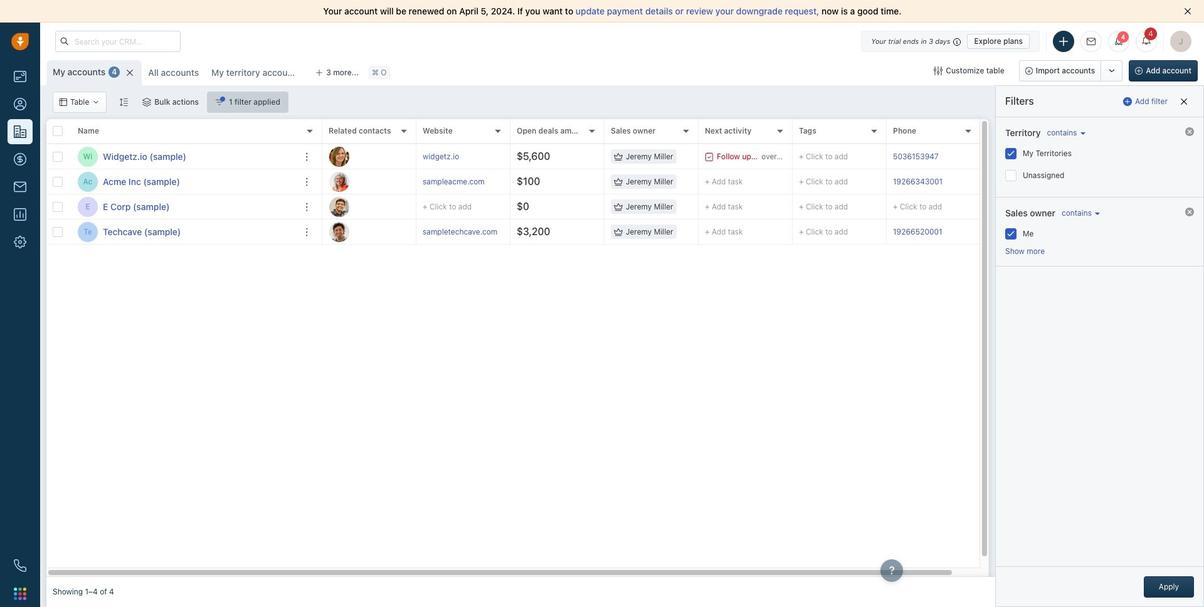 Task type: locate. For each thing, give the bounding box(es) containing it.
row
[[46, 119, 323, 144]]

group
[[1020, 60, 1123, 82]]

container_wx8msf4aqz5i3rn1 image
[[935, 67, 943, 75], [143, 98, 151, 107], [92, 99, 100, 106], [614, 227, 623, 236]]

j image
[[329, 147, 350, 167]]

grid
[[46, 119, 1007, 577]]

press space to select this row. row
[[46, 144, 323, 169], [323, 144, 1007, 169], [46, 169, 323, 195], [323, 169, 1007, 195], [46, 195, 323, 220], [323, 195, 1007, 220], [46, 220, 323, 245], [323, 220, 1007, 245]]

j image
[[329, 197, 350, 217]]

style_myh0__igzzd8unmi image
[[119, 98, 128, 106]]

row group
[[46, 144, 323, 245], [323, 144, 1007, 245]]

column header
[[72, 119, 323, 144]]

container_wx8msf4aqz5i3rn1 image
[[215, 98, 224, 107], [60, 99, 67, 106], [614, 152, 623, 161], [705, 152, 714, 161], [614, 177, 623, 186], [614, 202, 623, 211]]

1 row group from the left
[[46, 144, 323, 245]]

freshworks switcher image
[[14, 588, 26, 600]]

phone image
[[14, 560, 26, 572]]

s image
[[329, 222, 350, 242]]



Task type: describe. For each thing, give the bounding box(es) containing it.
phone element
[[8, 553, 33, 579]]

2 row group from the left
[[323, 144, 1007, 245]]

close image
[[1185, 8, 1192, 15]]

send email image
[[1087, 38, 1096, 46]]

l image
[[329, 172, 350, 192]]

Search your CRM... text field
[[55, 31, 181, 52]]



